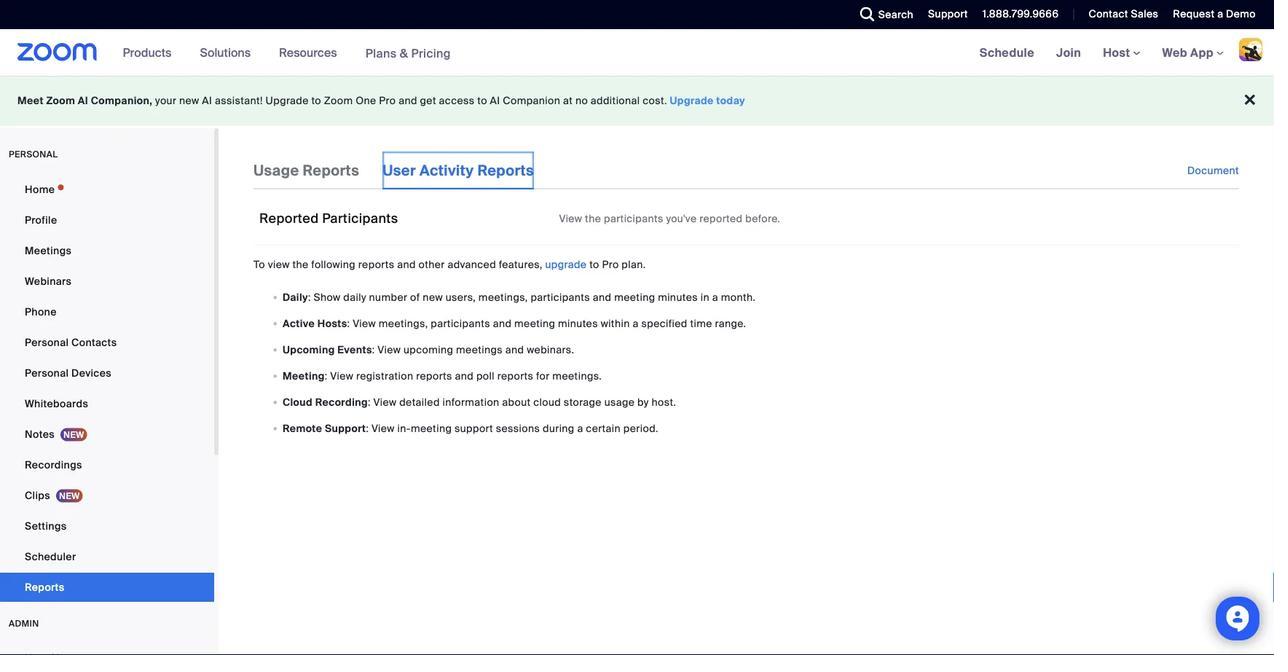 Task type: vqa. For each thing, say whether or not it's contained in the screenshot.


Task type: locate. For each thing, give the bounding box(es) containing it.
personal for personal contacts
[[25, 336, 69, 349]]

0 vertical spatial personal
[[25, 336, 69, 349]]

1 upgrade from the left
[[266, 94, 309, 107]]

upgrade right cost.
[[670, 94, 714, 107]]

zoom logo image
[[17, 43, 97, 61]]

0 vertical spatial meeting
[[614, 290, 655, 304]]

view down registration
[[374, 395, 397, 409]]

minutes left in
[[658, 290, 698, 304]]

1 zoom from the left
[[46, 94, 75, 107]]

2 vertical spatial meeting
[[411, 421, 452, 435]]

0 horizontal spatial meetings,
[[379, 317, 428, 330]]

sales
[[1131, 7, 1159, 21]]

plans
[[366, 45, 397, 61]]

registration
[[356, 369, 414, 382]]

banner
[[0, 29, 1275, 77]]

: for recording
[[368, 395, 371, 409]]

: left show
[[308, 290, 311, 304]]

new inside meet zoom ai companion, footer
[[179, 94, 199, 107]]

0 horizontal spatial new
[[179, 94, 199, 107]]

minutes
[[658, 290, 698, 304], [558, 317, 598, 330]]

1 horizontal spatial to
[[478, 94, 487, 107]]

access
[[439, 94, 475, 107]]

reports up number
[[358, 258, 395, 271]]

1 horizontal spatial meetings,
[[479, 290, 528, 304]]

show
[[314, 290, 341, 304]]

plans & pricing
[[366, 45, 451, 61]]

reports
[[358, 258, 395, 271], [416, 369, 452, 382], [498, 369, 534, 382]]

participants down users,
[[431, 317, 490, 330]]

pro left plan.
[[602, 258, 619, 271]]

1 vertical spatial meeting
[[515, 317, 556, 330]]

clips
[[25, 489, 50, 502]]

1 horizontal spatial meeting
[[515, 317, 556, 330]]

1 horizontal spatial upgrade
[[670, 94, 714, 107]]

support down the recording
[[325, 421, 366, 435]]

1 vertical spatial new
[[423, 290, 443, 304]]

menu item
[[0, 644, 214, 655]]

hosts
[[318, 317, 347, 330]]

view for participants
[[353, 317, 376, 330]]

1 horizontal spatial participants
[[531, 290, 590, 304]]

to
[[311, 94, 321, 107], [478, 94, 487, 107], [590, 258, 600, 271]]

recording
[[315, 395, 368, 409]]

0 horizontal spatial support
[[325, 421, 366, 435]]

2 upgrade from the left
[[670, 94, 714, 107]]

: up registration
[[372, 343, 375, 356]]

1 vertical spatial the
[[293, 258, 309, 271]]

ai left assistant!
[[202, 94, 212, 107]]

1 horizontal spatial ai
[[202, 94, 212, 107]]

0 vertical spatial new
[[179, 94, 199, 107]]

: for hosts
[[347, 317, 350, 330]]

0 horizontal spatial reports
[[358, 258, 395, 271]]

view for information
[[374, 395, 397, 409]]

reported
[[700, 212, 743, 226]]

view down daily
[[353, 317, 376, 330]]

2 personal from the top
[[25, 366, 69, 380]]

1 horizontal spatial the
[[585, 212, 601, 226]]

minutes left the within
[[558, 317, 598, 330]]

view left in-
[[372, 421, 395, 435]]

meetings, down "of"
[[379, 317, 428, 330]]

upgrade down product information navigation
[[266, 94, 309, 107]]

0 horizontal spatial minutes
[[558, 317, 598, 330]]

meeting
[[614, 290, 655, 304], [515, 317, 556, 330], [411, 421, 452, 435]]

view the participants you've reported before.
[[559, 212, 781, 226]]

:
[[308, 290, 311, 304], [347, 317, 350, 330], [372, 343, 375, 356], [325, 369, 328, 382], [368, 395, 371, 409], [366, 421, 369, 435]]

0 horizontal spatial upgrade
[[266, 94, 309, 107]]

features,
[[499, 258, 543, 271]]

reports down upcoming events : view upcoming meetings and webinars.
[[416, 369, 452, 382]]

1 horizontal spatial reports
[[416, 369, 452, 382]]

1 horizontal spatial minutes
[[658, 290, 698, 304]]

products button
[[123, 29, 178, 76]]

1 horizontal spatial new
[[423, 290, 443, 304]]

0 horizontal spatial to
[[311, 94, 321, 107]]

a
[[1218, 7, 1224, 21], [713, 290, 719, 304], [633, 317, 639, 330], [577, 421, 583, 435]]

: down registration
[[368, 395, 371, 409]]

1 horizontal spatial support
[[929, 7, 968, 21]]

to
[[254, 258, 265, 271]]

tabs of report home tab list
[[254, 152, 558, 189]]

meetings,
[[479, 290, 528, 304], [379, 317, 428, 330]]

a right the within
[[633, 317, 639, 330]]

1 horizontal spatial zoom
[[324, 94, 353, 107]]

the up upgrade
[[585, 212, 601, 226]]

daily
[[344, 290, 366, 304]]

personal for personal devices
[[25, 366, 69, 380]]

2 zoom from the left
[[324, 94, 353, 107]]

user
[[383, 161, 416, 180]]

zoom left one
[[324, 94, 353, 107]]

request a demo
[[1174, 7, 1256, 21]]

0 vertical spatial meetings,
[[479, 290, 528, 304]]

view up the recording
[[330, 369, 354, 382]]

a right during at the bottom left
[[577, 421, 583, 435]]

profile link
[[0, 206, 214, 235]]

host.
[[652, 395, 677, 409]]

0 horizontal spatial pro
[[379, 94, 396, 107]]

upgrade today link
[[670, 94, 746, 107]]

reports up about
[[498, 369, 534, 382]]

advanced
[[448, 258, 496, 271]]

to right access at the top of page
[[478, 94, 487, 107]]

2 horizontal spatial to
[[590, 258, 600, 271]]

reports down scheduler on the bottom left
[[25, 580, 64, 594]]

by
[[638, 395, 649, 409]]

pro right one
[[379, 94, 396, 107]]

view
[[559, 212, 583, 226], [353, 317, 376, 330], [378, 343, 401, 356], [330, 369, 354, 382], [374, 395, 397, 409], [372, 421, 395, 435]]

demo
[[1227, 7, 1256, 21]]

personal menu menu
[[0, 175, 214, 603]]

new right "of"
[[423, 290, 443, 304]]

meeting down plan.
[[614, 290, 655, 304]]

reports right activity
[[478, 161, 534, 180]]

participants down upgrade
[[531, 290, 590, 304]]

product information navigation
[[112, 29, 462, 77]]

: up the recording
[[325, 369, 328, 382]]

meeting down daily : show daily number of new users, meetings, participants and meeting minutes in a month.
[[515, 317, 556, 330]]

users,
[[446, 290, 476, 304]]

web
[[1163, 45, 1188, 60]]

join
[[1057, 45, 1082, 60]]

notes link
[[0, 420, 214, 449]]

schedule
[[980, 45, 1035, 60]]

meeting down detailed
[[411, 421, 452, 435]]

upcoming
[[283, 343, 335, 356]]

0 horizontal spatial reports
[[25, 580, 64, 594]]

meetings, up the active hosts : view meetings, participants and meeting minutes within a specified time range.
[[479, 290, 528, 304]]

ai left companion
[[490, 94, 500, 107]]

companion,
[[91, 94, 153, 107]]

personal down phone
[[25, 336, 69, 349]]

new right your
[[179, 94, 199, 107]]

reports up reported participants
[[303, 161, 359, 180]]

view up registration
[[378, 343, 401, 356]]

support right "search"
[[929, 7, 968, 21]]

1 vertical spatial personal
[[25, 366, 69, 380]]

2 horizontal spatial participants
[[604, 212, 664, 226]]

settings link
[[0, 512, 214, 541]]

whiteboards link
[[0, 389, 214, 418]]

2 horizontal spatial ai
[[490, 94, 500, 107]]

webinars link
[[0, 267, 214, 296]]

home link
[[0, 175, 214, 204]]

settings
[[25, 519, 67, 533]]

3 ai from the left
[[490, 94, 500, 107]]

personal up whiteboards
[[25, 366, 69, 380]]

reported
[[259, 210, 319, 227]]

view for meetings
[[378, 343, 401, 356]]

personal inside personal contacts link
[[25, 336, 69, 349]]

today
[[717, 94, 746, 107]]

1 personal from the top
[[25, 336, 69, 349]]

products
[[123, 45, 172, 60]]

right image
[[10, 654, 19, 655]]

whiteboards
[[25, 397, 88, 410]]

ai left companion,
[[78, 94, 88, 107]]

1 vertical spatial meetings,
[[379, 317, 428, 330]]

daily
[[283, 290, 308, 304]]

personal contacts
[[25, 336, 117, 349]]

information
[[443, 395, 500, 409]]

1 vertical spatial pro
[[602, 258, 619, 271]]

join link
[[1046, 29, 1093, 76]]

the right view
[[293, 258, 309, 271]]

other
[[419, 258, 445, 271]]

0 horizontal spatial meeting
[[411, 421, 452, 435]]

personal
[[25, 336, 69, 349], [25, 366, 69, 380]]

0 horizontal spatial the
[[293, 258, 309, 271]]

: for support
[[366, 421, 369, 435]]

2 vertical spatial participants
[[431, 317, 490, 330]]

: for events
[[372, 343, 375, 356]]

personal
[[9, 149, 58, 160]]

0 vertical spatial pro
[[379, 94, 396, 107]]

0 vertical spatial support
[[929, 7, 968, 21]]

request a demo link
[[1163, 0, 1275, 29], [1174, 7, 1256, 21]]

: left in-
[[366, 421, 369, 435]]

zoom right meet
[[46, 94, 75, 107]]

and
[[399, 94, 417, 107], [397, 258, 416, 271], [593, 290, 612, 304], [493, 317, 512, 330], [506, 343, 524, 356], [455, 369, 474, 382]]

1 horizontal spatial pro
[[602, 258, 619, 271]]

0 horizontal spatial ai
[[78, 94, 88, 107]]

meet zoom ai companion, footer
[[0, 76, 1275, 126]]

participants up plan.
[[604, 212, 664, 226]]

pro
[[379, 94, 396, 107], [602, 258, 619, 271]]

0 horizontal spatial participants
[[431, 317, 490, 330]]

reports inside personal menu menu
[[25, 580, 64, 594]]

personal inside personal devices link
[[25, 366, 69, 380]]

your
[[155, 94, 177, 107]]

to right upgrade link
[[590, 258, 600, 271]]

no
[[576, 94, 588, 107]]

notes
[[25, 427, 55, 441]]

1 vertical spatial support
[[325, 421, 366, 435]]

0 horizontal spatial zoom
[[46, 94, 75, 107]]

meetings link
[[0, 236, 214, 265]]

support
[[929, 7, 968, 21], [325, 421, 366, 435]]

and left get
[[399, 94, 417, 107]]

to down resources 'dropdown button'
[[311, 94, 321, 107]]

1 horizontal spatial reports
[[303, 161, 359, 180]]

plan.
[[622, 258, 646, 271]]

recordings
[[25, 458, 82, 472]]

and left poll
[[455, 369, 474, 382]]

number
[[369, 290, 408, 304]]

ai
[[78, 94, 88, 107], [202, 94, 212, 107], [490, 94, 500, 107]]

search button
[[850, 0, 918, 29]]

: up events
[[347, 317, 350, 330]]



Task type: describe. For each thing, give the bounding box(es) containing it.
search
[[879, 8, 914, 21]]

personal devices link
[[0, 359, 214, 388]]

a left demo
[[1218, 7, 1224, 21]]

phone
[[25, 305, 57, 318]]

in
[[701, 290, 710, 304]]

cloud recording : view detailed information about cloud storage usage by host.
[[283, 395, 677, 409]]

user activity reports link
[[383, 152, 534, 189]]

meet
[[17, 94, 44, 107]]

scheduler link
[[0, 542, 214, 571]]

usage reports link
[[254, 152, 359, 189]]

participants
[[322, 210, 398, 227]]

view for meeting
[[372, 421, 395, 435]]

period.
[[624, 421, 659, 435]]

banner containing products
[[0, 29, 1275, 77]]

reports for registration
[[416, 369, 452, 382]]

upcoming
[[404, 343, 454, 356]]

profile
[[25, 213, 57, 227]]

resources button
[[279, 29, 344, 76]]

reported participants
[[259, 210, 398, 227]]

meeting
[[283, 369, 325, 382]]

pro inside meet zoom ai companion, footer
[[379, 94, 396, 107]]

remote
[[283, 421, 322, 435]]

solutions button
[[200, 29, 257, 76]]

upcoming events : view upcoming meetings and webinars.
[[283, 343, 574, 356]]

and up the within
[[593, 290, 612, 304]]

0 vertical spatial participants
[[604, 212, 664, 226]]

1 ai from the left
[[78, 94, 88, 107]]

month.
[[721, 290, 756, 304]]

upgrade link
[[545, 258, 587, 271]]

and down daily : show daily number of new users, meetings, participants and meeting minutes in a month.
[[493, 317, 512, 330]]

recordings link
[[0, 450, 214, 480]]

daily : show daily number of new users, meetings, participants and meeting minutes in a month.
[[283, 290, 756, 304]]

active hosts : view meetings, participants and meeting minutes within a specified time range.
[[283, 317, 747, 330]]

2 horizontal spatial reports
[[478, 161, 534, 180]]

1 vertical spatial minutes
[[558, 317, 598, 330]]

request
[[1174, 7, 1215, 21]]

events
[[338, 343, 372, 356]]

for
[[536, 369, 550, 382]]

2 ai from the left
[[202, 94, 212, 107]]

pricing
[[411, 45, 451, 61]]

0 vertical spatial minutes
[[658, 290, 698, 304]]

1.888.799.9666
[[983, 7, 1059, 21]]

usage
[[254, 161, 299, 180]]

clips link
[[0, 481, 214, 510]]

in-
[[398, 421, 411, 435]]

usage reports
[[254, 161, 359, 180]]

activity
[[420, 161, 474, 180]]

profile picture image
[[1240, 38, 1263, 61]]

one
[[356, 94, 376, 107]]

poll
[[477, 369, 495, 382]]

1 vertical spatial participants
[[531, 290, 590, 304]]

specified
[[642, 317, 688, 330]]

meetings navigation
[[969, 29, 1275, 77]]

2 horizontal spatial reports
[[498, 369, 534, 382]]

usage
[[605, 395, 635, 409]]

document link
[[1188, 152, 1240, 189]]

to view the following reports and other advanced features, upgrade to pro plan.
[[254, 258, 646, 271]]

personal contacts link
[[0, 328, 214, 357]]

schedule link
[[969, 29, 1046, 76]]

scheduler
[[25, 550, 76, 563]]

resources
[[279, 45, 337, 60]]

contact sales
[[1089, 7, 1159, 21]]

webinars
[[25, 274, 72, 288]]

range.
[[715, 317, 747, 330]]

meeting : view registration reports and poll reports for meetings.
[[283, 369, 602, 382]]

&
[[400, 45, 408, 61]]

reports for following
[[358, 258, 395, 271]]

contact
[[1089, 7, 1129, 21]]

and inside meet zoom ai companion, footer
[[399, 94, 417, 107]]

0 vertical spatial the
[[585, 212, 601, 226]]

a right in
[[713, 290, 719, 304]]

meetings.
[[553, 369, 602, 382]]

remote support : view in-meeting support sessions during a certain period.
[[283, 421, 659, 435]]

cost.
[[643, 94, 667, 107]]

view
[[268, 258, 290, 271]]

and left other
[[397, 258, 416, 271]]

during
[[543, 421, 575, 435]]

host
[[1103, 45, 1134, 60]]

app
[[1191, 45, 1214, 60]]

assistant!
[[215, 94, 263, 107]]

user activity reports
[[383, 161, 534, 180]]

2 horizontal spatial meeting
[[614, 290, 655, 304]]

solutions
[[200, 45, 251, 60]]

active
[[283, 317, 315, 330]]

devices
[[71, 366, 112, 380]]

sessions
[[496, 421, 540, 435]]

get
[[420, 94, 436, 107]]

view up upgrade link
[[559, 212, 583, 226]]

before.
[[746, 212, 781, 226]]

admin
[[9, 618, 39, 629]]

document
[[1188, 164, 1240, 177]]

web app button
[[1163, 45, 1224, 60]]

time
[[691, 317, 713, 330]]

detailed
[[400, 395, 440, 409]]

upgrade
[[545, 258, 587, 271]]

and down the active hosts : view meetings, participants and meeting minutes within a specified time range.
[[506, 343, 524, 356]]

additional
[[591, 94, 640, 107]]



